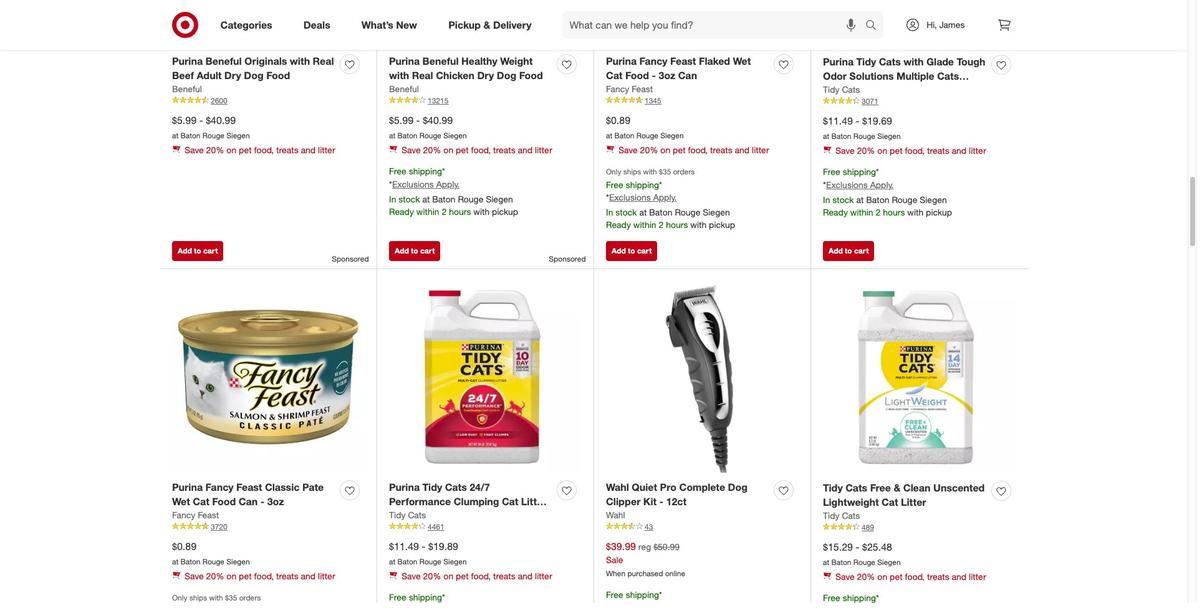 Task type: locate. For each thing, give the bounding box(es) containing it.
and for purina fancy feast classic pate wet cat food can - 3oz
[[301, 571, 316, 582]]

clumping down odor
[[823, 84, 869, 96]]

0 horizontal spatial apply.
[[436, 179, 460, 190]]

multiple
[[897, 70, 935, 82], [405, 510, 443, 522]]

multiple down performance
[[405, 510, 443, 522]]

0 horizontal spatial within
[[416, 207, 439, 217]]

3 to from the left
[[628, 246, 635, 256]]

1 $5.99 from the left
[[172, 114, 196, 126]]

1 horizontal spatial multiple
[[897, 70, 935, 82]]

1 add to cart button from the left
[[172, 241, 223, 261]]

0 horizontal spatial stock
[[399, 194, 420, 205]]

tidy cats down odor
[[823, 84, 860, 95]]

save 20% on pet food, treats and litter down $25.48 on the right bottom of page
[[836, 572, 986, 583]]

1 horizontal spatial $0.89
[[606, 114, 631, 126]]

1 vertical spatial wahl
[[606, 510, 625, 520]]

tidy up solutions
[[857, 55, 876, 68]]

20% down $11.49 - $19.69 at baton rouge siegen
[[857, 146, 875, 156]]

$0.89 at baton rouge siegen for cat
[[172, 540, 250, 567]]

0 horizontal spatial hours
[[449, 207, 471, 217]]

4 to from the left
[[845, 246, 852, 256]]

with
[[290, 55, 310, 67], [904, 55, 924, 68], [389, 69, 409, 82], [643, 167, 657, 177], [474, 207, 490, 217], [908, 207, 924, 218], [691, 220, 707, 230], [209, 594, 223, 603]]

purina inside purina beneful healthy weight with real chicken dry dog food
[[389, 55, 420, 67]]

beneful link for real
[[389, 83, 419, 95]]

2 add to cart from the left
[[395, 246, 435, 256]]

rouge
[[203, 131, 224, 140], [420, 131, 442, 140], [637, 131, 659, 140], [854, 131, 876, 141], [458, 194, 484, 205], [892, 195, 918, 205], [675, 207, 701, 218], [203, 557, 224, 567], [420, 557, 442, 567], [854, 558, 876, 567]]

on down 13215 at the left top of page
[[444, 145, 454, 156]]

fancy feast link for cat
[[172, 509, 219, 522]]

2 horizontal spatial apply.
[[870, 180, 894, 190]]

0 vertical spatial $0.89
[[606, 114, 631, 126]]

siegen inside $11.49 - $19.69 at baton rouge siegen
[[878, 131, 901, 141]]

baton inside $15.29 - $25.48 at baton rouge siegen
[[832, 558, 852, 567]]

2 beneful link from the left
[[389, 83, 419, 95]]

pet for unscented
[[890, 572, 903, 583]]

free shipping *
[[606, 590, 662, 601], [389, 593, 445, 603]]

multiple up 3071 link
[[897, 70, 935, 82]]

20% for purina fancy feast flaked wet cat food - 3oz can
[[640, 145, 658, 156]]

siegen inside 'only ships with $35 orders free shipping * * exclusions apply. in stock at  baton rouge siegen ready within 2 hours with pickup'
[[703, 207, 730, 218]]

& inside tidy cats free & clean unscented lightweight cat litter
[[894, 482, 901, 494]]

0 horizontal spatial $35
[[225, 594, 237, 603]]

& left clean
[[894, 482, 901, 494]]

1 horizontal spatial real
[[412, 69, 433, 82]]

food, down 2600 link
[[254, 145, 274, 156]]

1 vertical spatial multiple
[[405, 510, 443, 522]]

0 vertical spatial $35
[[659, 167, 671, 177]]

to
[[194, 246, 201, 256], [411, 246, 418, 256], [628, 246, 635, 256], [845, 246, 852, 256]]

purina for purina fancy feast flaked wet cat food - 3oz can
[[606, 55, 637, 67]]

hi,
[[927, 19, 937, 30]]

1 horizontal spatial sponsored
[[549, 254, 586, 264]]

purina inside purina beneful originals with real beef adult dry dog food
[[172, 55, 203, 67]]

purina tidy cats 24/7 performance clumping cat litter for multiple cats link
[[389, 481, 552, 522]]

0 vertical spatial ships
[[624, 167, 641, 177]]

can up 3720 link
[[239, 496, 258, 508]]

0 horizontal spatial 3oz
[[267, 496, 284, 508]]

4 cart from the left
[[854, 246, 869, 256]]

0 horizontal spatial orders
[[239, 594, 261, 603]]

fancy feast up 3720
[[172, 510, 219, 520]]

43
[[645, 522, 653, 532]]

$40.99 for chicken
[[423, 114, 453, 126]]

0 horizontal spatial multiple
[[405, 510, 443, 522]]

real up 13215 at the left top of page
[[412, 69, 433, 82]]

1 horizontal spatial 2
[[659, 220, 664, 230]]

multiple inside purina tidy cats 24/7 performance clumping cat litter for multiple cats
[[405, 510, 443, 522]]

0 horizontal spatial $40.99
[[206, 114, 236, 126]]

save for purina fancy feast flaked wet cat food - 3oz can
[[619, 145, 638, 156]]

litter for purina fancy feast flaked wet cat food - 3oz can
[[752, 145, 769, 156]]

treats down 3071 link
[[927, 146, 950, 156]]

1 horizontal spatial $35
[[659, 167, 671, 177]]

0 horizontal spatial only
[[172, 594, 187, 603]]

apply. inside 'only ships with $35 orders free shipping * * exclusions apply. in stock at  baton rouge siegen ready within 2 hours with pickup'
[[653, 192, 677, 203]]

1 horizontal spatial ready
[[606, 220, 631, 230]]

1 horizontal spatial only
[[606, 167, 621, 177]]

2 horizontal spatial exclusions
[[826, 180, 868, 190]]

on for clumping
[[444, 571, 454, 582]]

ships for only ships with $35 orders free shipping * * exclusions apply. in stock at  baton rouge siegen ready within 2 hours with pickup
[[624, 167, 641, 177]]

1 horizontal spatial fancy feast link
[[606, 83, 653, 95]]

baton inside $11.49 - $19.69 at baton rouge siegen
[[832, 131, 852, 141]]

pickup & delivery
[[449, 18, 532, 31]]

20% down 2600
[[206, 145, 224, 156]]

1 vertical spatial $0.89
[[172, 540, 196, 553]]

orders for only ships with $35 orders
[[239, 594, 261, 603]]

0 horizontal spatial can
[[239, 496, 258, 508]]

0 horizontal spatial fancy feast
[[172, 510, 219, 520]]

save 20% on pet food, treats and litter down 13215 link
[[402, 145, 552, 156]]

on up 'only ships with $35 orders free shipping * * exclusions apply. in stock at  baton rouge siegen ready within 2 hours with pickup'
[[661, 145, 671, 156]]

add
[[178, 246, 192, 256], [395, 246, 409, 256], [612, 246, 626, 256], [829, 246, 843, 256]]

new
[[396, 18, 417, 31]]

purina for purina tidy cats 24/7 performance clumping cat litter for multiple cats
[[389, 481, 420, 494]]

pet down $19.89
[[456, 571, 469, 582]]

0 vertical spatial &
[[484, 18, 490, 31]]

$11.49 inside $11.49 - $19.89 at baton rouge siegen
[[389, 540, 419, 553]]

add to cart for purina tidy cats with glade tough odor solutions multiple cats clumping litter
[[829, 246, 869, 256]]

purina tidy cats with glade tough odor solutions multiple cats clumping litter image
[[823, 0, 1016, 48], [823, 0, 1016, 48]]

wahl up clipper
[[606, 481, 629, 494]]

pet up only ships with $35 orders
[[239, 571, 252, 582]]

pickup
[[492, 207, 518, 217], [926, 207, 952, 218], [709, 220, 735, 230]]

save
[[185, 145, 204, 156], [402, 145, 421, 156], [619, 145, 638, 156], [836, 146, 855, 156], [185, 571, 204, 582], [402, 571, 421, 582], [836, 572, 855, 583]]

exclusions for "exclusions apply." button for purina beneful healthy weight with real chicken dry dog food
[[392, 179, 434, 190]]

$40.99 down 13215 at the left top of page
[[423, 114, 453, 126]]

save 20% on pet food, treats and litter for glade
[[836, 146, 986, 156]]

1 horizontal spatial orders
[[673, 167, 695, 177]]

20% for purina tidy cats with glade tough odor solutions multiple cats clumping litter
[[857, 146, 875, 156]]

can
[[678, 69, 697, 82], [239, 496, 258, 508]]

food down originals
[[266, 69, 290, 82]]

dog down weight
[[497, 69, 517, 82]]

pickup for "exclusions apply." button for purina beneful healthy weight with real chicken dry dog food
[[492, 207, 518, 217]]

0 horizontal spatial $11.49
[[389, 540, 419, 553]]

hours
[[449, 207, 471, 217], [883, 207, 905, 218], [666, 220, 688, 230]]

stock for "exclusions apply." button for purina beneful healthy weight with real chicken dry dog food
[[399, 194, 420, 205]]

purina fancy feast classic pate wet cat food can - 3oz image
[[172, 281, 364, 474], [172, 281, 364, 474]]

litter inside purina tidy cats 24/7 performance clumping cat litter for multiple cats
[[521, 496, 547, 508]]

save 20% on pet food, treats and litter down the $19.69
[[836, 146, 986, 156]]

free shipping * down purchased on the right bottom of page
[[606, 590, 662, 601]]

exclusions for the rightmost "exclusions apply." button
[[826, 180, 868, 190]]

add to cart button for purina fancy feast flaked wet cat food - 3oz can
[[606, 241, 658, 261]]

0 horizontal spatial dog
[[244, 69, 264, 82]]

tidy down odor
[[823, 84, 840, 95]]

dog inside purina beneful originals with real beef adult dry dog food
[[244, 69, 264, 82]]

dog right complete
[[728, 481, 748, 494]]

$11.49 left the $19.69
[[823, 115, 853, 127]]

save 20% on pet food, treats and litter up only ships with $35 orders
[[185, 571, 335, 582]]

20% for purina beneful originals with real beef adult dry dog food
[[206, 145, 224, 156]]

0 vertical spatial 3oz
[[659, 69, 676, 82]]

0 horizontal spatial pickup
[[492, 207, 518, 217]]

1 horizontal spatial $11.49
[[823, 115, 853, 127]]

3 add from the left
[[612, 246, 626, 256]]

1 horizontal spatial apply.
[[653, 192, 677, 203]]

pro
[[660, 481, 677, 494]]

4 add to cart from the left
[[829, 246, 869, 256]]

0 vertical spatial fancy feast link
[[606, 83, 653, 95]]

only ships with $35 orders
[[172, 594, 261, 603]]

food, for pate
[[254, 571, 274, 582]]

2 horizontal spatial exclusions apply. button
[[826, 179, 894, 192]]

4 add to cart button from the left
[[823, 241, 875, 261]]

solutions
[[850, 70, 894, 82]]

litter down solutions
[[871, 84, 897, 96]]

20% down $15.29 - $25.48 at baton rouge siegen on the right of the page
[[857, 572, 875, 583]]

tidy cats free & clean unscented lightweight cat litter image
[[823, 281, 1016, 474], [823, 281, 1016, 474]]

on down the $19.69
[[878, 146, 888, 156]]

fancy feast link for food
[[606, 83, 653, 95]]

tidy cats for purina tidy cats with glade tough odor solutions multiple cats clumping litter
[[823, 84, 860, 95]]

$0.89
[[606, 114, 631, 126], [172, 540, 196, 553]]

treats down 13215 link
[[493, 145, 516, 156]]

shipping
[[409, 166, 442, 177], [843, 167, 876, 177], [626, 179, 659, 190], [626, 590, 659, 601], [409, 593, 442, 603]]

purina tidy cats 24/7 performance clumping cat litter for multiple cats image
[[389, 281, 581, 474], [389, 281, 581, 474]]

43 link
[[606, 522, 798, 533]]

3071
[[862, 96, 879, 106]]

feast left flaked
[[670, 55, 696, 67]]

rouge inside $11.49 - $19.89 at baton rouge siegen
[[420, 557, 442, 567]]

clumping inside purina tidy cats 24/7 performance clumping cat litter for multiple cats
[[454, 496, 499, 508]]

tidy cats link down lightweight
[[823, 510, 860, 522]]

tidy up performance
[[423, 481, 442, 494]]

beef
[[172, 69, 194, 82]]

1 horizontal spatial dog
[[497, 69, 517, 82]]

deals link
[[293, 11, 346, 39]]

purina beneful healthy weight with real chicken dry dog food image
[[389, 0, 581, 47], [389, 0, 581, 47]]

pet down 13215 link
[[456, 145, 469, 156]]

hours inside 'only ships with $35 orders free shipping * * exclusions apply. in stock at  baton rouge siegen ready within 2 hours with pickup'
[[666, 220, 688, 230]]

baton
[[181, 131, 201, 140], [398, 131, 418, 140], [615, 131, 635, 140], [832, 131, 852, 141], [432, 194, 456, 205], [866, 195, 890, 205], [649, 207, 673, 218], [181, 557, 201, 567], [398, 557, 418, 567], [832, 558, 852, 567]]

$40.99 for adult
[[206, 114, 236, 126]]

on up only ships with $35 orders
[[227, 571, 236, 582]]

2 sponsored from the left
[[549, 254, 586, 264]]

tidy cats down performance
[[389, 510, 426, 520]]

food, down '4461' link
[[471, 571, 491, 582]]

1 add from the left
[[178, 246, 192, 256]]

purina inside purina tidy cats with glade tough odor solutions multiple cats clumping litter
[[823, 55, 854, 68]]

$5.99 for beef
[[172, 114, 196, 126]]

1 $40.99 from the left
[[206, 114, 236, 126]]

litter up '4461' link
[[521, 496, 547, 508]]

dry inside purina beneful originals with real beef adult dry dog food
[[224, 69, 241, 82]]

beneful
[[206, 55, 242, 67], [423, 55, 459, 67], [172, 83, 202, 94], [389, 83, 419, 94]]

shipping for purina tidy cats with glade tough odor solutions multiple cats clumping litter
[[843, 167, 876, 177]]

*
[[442, 166, 445, 177], [876, 167, 879, 177], [389, 179, 392, 190], [659, 179, 662, 190], [823, 180, 826, 190], [606, 192, 609, 203], [659, 590, 662, 601], [442, 593, 445, 603]]

ready inside 'only ships with $35 orders free shipping * * exclusions apply. in stock at  baton rouge siegen ready within 2 hours with pickup'
[[606, 220, 631, 230]]

0 horizontal spatial sponsored
[[332, 254, 369, 264]]

feast
[[670, 55, 696, 67], [632, 83, 653, 94], [236, 481, 262, 494], [198, 510, 219, 520]]

save for tidy cats free & clean unscented lightweight cat litter
[[836, 572, 855, 583]]

on down $19.89
[[444, 571, 454, 582]]

save 20% on pet food, treats and litter
[[185, 145, 335, 156], [402, 145, 552, 156], [619, 145, 769, 156], [836, 146, 986, 156], [185, 571, 335, 582], [402, 571, 552, 582], [836, 572, 986, 583]]

beneful inside purina beneful originals with real beef adult dry dog food
[[206, 55, 242, 67]]

free shipping * * exclusions apply. in stock at  baton rouge siegen ready within 2 hours with pickup
[[389, 166, 518, 217], [823, 167, 952, 218]]

save for purina tidy cats with glade tough odor solutions multiple cats clumping litter
[[836, 146, 855, 156]]

$25.48
[[863, 541, 892, 554]]

wahl down clipper
[[606, 510, 625, 520]]

shipping for wahl quiet pro complete dog clipper kit - 12ct
[[626, 590, 659, 601]]

food down weight
[[519, 69, 543, 82]]

food, down 489 link
[[905, 572, 925, 583]]

2 cart from the left
[[420, 246, 435, 256]]

1 vertical spatial $11.49
[[389, 540, 419, 553]]

free shipping * down $11.49 - $19.89 at baton rouge siegen
[[389, 593, 445, 603]]

cats up lightweight
[[846, 482, 868, 494]]

in for the rightmost "exclusions apply." button
[[823, 195, 830, 205]]

1 horizontal spatial can
[[678, 69, 697, 82]]

clumping
[[823, 84, 869, 96], [454, 496, 499, 508]]

tidy inside purina tidy cats 24/7 performance clumping cat litter for multiple cats
[[423, 481, 442, 494]]

on for cat
[[661, 145, 671, 156]]

tough
[[957, 55, 986, 68]]

$5.99 - $40.99 at baton rouge siegen down 2600
[[172, 114, 250, 140]]

save 20% on pet food, treats and litter for performance
[[402, 571, 552, 582]]

0 vertical spatial multiple
[[897, 70, 935, 82]]

3oz up 1345
[[659, 69, 676, 82]]

2 dry from the left
[[477, 69, 494, 82]]

can up 1345 'link'
[[678, 69, 697, 82]]

20%
[[206, 145, 224, 156], [423, 145, 441, 156], [640, 145, 658, 156], [857, 146, 875, 156], [206, 571, 224, 582], [423, 571, 441, 582], [857, 572, 875, 583]]

tidy up lightweight
[[823, 482, 843, 494]]

0 horizontal spatial $5.99 - $40.99 at baton rouge siegen
[[172, 114, 250, 140]]

4 add from the left
[[829, 246, 843, 256]]

treats
[[276, 145, 299, 156], [493, 145, 516, 156], [710, 145, 733, 156], [927, 146, 950, 156], [276, 571, 299, 582], [493, 571, 516, 582], [927, 572, 950, 583]]

cats down glade
[[937, 70, 959, 82]]

tidy cats
[[823, 84, 860, 95], [389, 510, 426, 520], [823, 510, 860, 521]]

1 horizontal spatial exclusions apply. button
[[609, 192, 677, 204]]

0 horizontal spatial beneful link
[[172, 83, 202, 95]]

sale
[[606, 555, 623, 565]]

1 horizontal spatial fancy feast
[[606, 83, 653, 94]]

2 $5.99 from the left
[[389, 114, 414, 126]]

$0.89 at baton rouge siegen down 3720
[[172, 540, 250, 567]]

1 horizontal spatial clumping
[[823, 84, 869, 96]]

cat
[[606, 69, 623, 82], [193, 496, 209, 508], [502, 496, 519, 508], [882, 496, 898, 509]]

cats down performance
[[408, 510, 426, 520]]

orders for only ships with $35 orders free shipping * * exclusions apply. in stock at  baton rouge siegen ready within 2 hours with pickup
[[673, 167, 695, 177]]

-
[[652, 69, 656, 82], [199, 114, 203, 126], [416, 114, 420, 126], [856, 115, 860, 127], [261, 496, 265, 508], [660, 496, 664, 508], [422, 540, 426, 553], [856, 541, 860, 554]]

wahl inside wahl quiet pro complete dog clipper kit - 12ct
[[606, 481, 629, 494]]

at inside $11.49 - $19.89 at baton rouge siegen
[[389, 557, 396, 567]]

1 vertical spatial &
[[894, 482, 901, 494]]

litter inside purina tidy cats with glade tough odor solutions multiple cats clumping litter
[[871, 84, 897, 96]]

stock inside 'only ships with $35 orders free shipping * * exclusions apply. in stock at  baton rouge siegen ready within 2 hours with pickup'
[[616, 207, 637, 218]]

$5.99 - $40.99 at baton rouge siegen down 13215 at the left top of page
[[389, 114, 467, 140]]

litter
[[871, 84, 897, 96], [521, 496, 547, 508], [901, 496, 926, 509]]

at
[[172, 131, 179, 140], [389, 131, 396, 140], [606, 131, 613, 140], [823, 131, 830, 141], [422, 194, 430, 205], [857, 195, 864, 205], [640, 207, 647, 218], [172, 557, 179, 567], [389, 557, 396, 567], [823, 558, 830, 567]]

1 vertical spatial real
[[412, 69, 433, 82]]

1 horizontal spatial free shipping * * exclusions apply. in stock at  baton rouge siegen ready within 2 hours with pickup
[[823, 167, 952, 218]]

- inside $11.49 - $19.89 at baton rouge siegen
[[422, 540, 426, 553]]

purina inside purina tidy cats 24/7 performance clumping cat litter for multiple cats
[[389, 481, 420, 494]]

cart
[[203, 246, 218, 256], [420, 246, 435, 256], [637, 246, 652, 256], [854, 246, 869, 256]]

purina inside purina fancy feast classic pate wet cat food can - 3oz
[[172, 481, 203, 494]]

wahl
[[606, 481, 629, 494], [606, 510, 625, 520]]

ships for only ships with $35 orders
[[189, 594, 207, 603]]

wahl quiet pro complete dog clipper kit - 12ct image
[[606, 281, 798, 474], [606, 281, 798, 474]]

save 20% on pet food, treats and litter for pate
[[185, 571, 335, 582]]

pet down $25.48 on the right bottom of page
[[890, 572, 903, 583]]

3oz inside purina fancy feast flaked wet cat food - 3oz can
[[659, 69, 676, 82]]

1 horizontal spatial exclusions
[[609, 192, 651, 203]]

food up 1345
[[625, 69, 649, 82]]

food inside purina beneful originals with real beef adult dry dog food
[[266, 69, 290, 82]]

0 horizontal spatial $5.99
[[172, 114, 196, 126]]

dry down healthy
[[477, 69, 494, 82]]

pickup for the rightmost "exclusions apply." button
[[926, 207, 952, 218]]

chicken
[[436, 69, 475, 82]]

treats down 2600 link
[[276, 145, 299, 156]]

0 horizontal spatial fancy feast link
[[172, 509, 219, 522]]

0 horizontal spatial free shipping *
[[389, 593, 445, 603]]

purina beneful healthy weight with real chicken dry dog food
[[389, 55, 543, 82]]

litter for purina beneful healthy weight with real chicken dry dog food
[[535, 145, 552, 156]]

food, down 3071 link
[[905, 146, 925, 156]]

1 horizontal spatial $5.99 - $40.99 at baton rouge siegen
[[389, 114, 467, 140]]

tidy down performance
[[389, 510, 406, 520]]

wet
[[733, 55, 751, 67], [172, 496, 190, 508]]

1 horizontal spatial hours
[[666, 220, 688, 230]]

2 $40.99 from the left
[[423, 114, 453, 126]]

dog for healthy
[[497, 69, 517, 82]]

$11.49 - $19.69 at baton rouge siegen
[[823, 115, 901, 141]]

3 add to cart from the left
[[612, 246, 652, 256]]

0 horizontal spatial &
[[484, 18, 490, 31]]

on
[[227, 145, 236, 156], [444, 145, 454, 156], [661, 145, 671, 156], [878, 146, 888, 156], [227, 571, 236, 582], [444, 571, 454, 582], [878, 572, 888, 583]]

treats down 3720 link
[[276, 571, 299, 582]]

dog inside purina beneful healthy weight with real chicken dry dog food
[[497, 69, 517, 82]]

24/7
[[470, 481, 490, 494]]

only for only ships with $35 orders free shipping * * exclusions apply. in stock at  baton rouge siegen ready within 2 hours with pickup
[[606, 167, 621, 177]]

$11.49 inside $11.49 - $19.69 at baton rouge siegen
[[823, 115, 853, 127]]

free shipping * for $39.99
[[606, 590, 662, 601]]

2 horizontal spatial in
[[823, 195, 830, 205]]

0 vertical spatial orders
[[673, 167, 695, 177]]

dry right adult
[[224, 69, 241, 82]]

feast left the classic
[[236, 481, 262, 494]]

food
[[266, 69, 290, 82], [519, 69, 543, 82], [625, 69, 649, 82], [212, 496, 236, 508]]

food, down 1345 'link'
[[688, 145, 708, 156]]

$0.89 at baton rouge siegen for food
[[606, 114, 684, 140]]

0 horizontal spatial real
[[313, 55, 334, 67]]

$5.99 - $40.99 at baton rouge siegen for adult
[[172, 114, 250, 140]]

litter for tidy cats free & clean unscented lightweight cat litter
[[969, 572, 986, 583]]

1 horizontal spatial $40.99
[[423, 114, 453, 126]]

dog inside wahl quiet pro complete dog clipper kit - 12ct
[[728, 481, 748, 494]]

1 vertical spatial clumping
[[454, 496, 499, 508]]

on for beef
[[227, 145, 236, 156]]

0 horizontal spatial $0.89 at baton rouge siegen
[[172, 540, 250, 567]]

only
[[606, 167, 621, 177], [172, 594, 187, 603]]

20% down 13215 at the left top of page
[[423, 145, 441, 156]]

3oz down the classic
[[267, 496, 284, 508]]

save 20% on pet food, treats and litter for wet
[[619, 145, 769, 156]]

real inside purina beneful originals with real beef adult dry dog food
[[313, 55, 334, 67]]

free inside 'only ships with $35 orders free shipping * * exclusions apply. in stock at  baton rouge siegen ready within 2 hours with pickup'
[[606, 179, 624, 190]]

1 to from the left
[[194, 246, 201, 256]]

0 vertical spatial real
[[313, 55, 334, 67]]

$5.99 - $40.99 at baton rouge siegen for chicken
[[389, 114, 467, 140]]

2 horizontal spatial dog
[[728, 481, 748, 494]]

1 horizontal spatial pickup
[[709, 220, 735, 230]]

can inside purina fancy feast flaked wet cat food - 3oz can
[[678, 69, 697, 82]]

1 beneful link from the left
[[172, 83, 202, 95]]

rouge inside $15.29 - $25.48 at baton rouge siegen
[[854, 558, 876, 567]]

food inside purina fancy feast classic pate wet cat food can - 3oz
[[212, 496, 236, 508]]

real inside purina beneful healthy weight with real chicken dry dog food
[[412, 69, 433, 82]]

multiple inside purina tidy cats with glade tough odor solutions multiple cats clumping litter
[[897, 70, 935, 82]]

search button
[[860, 11, 890, 41]]

20% for tidy cats free & clean unscented lightweight cat litter
[[857, 572, 875, 583]]

3 add to cart button from the left
[[606, 241, 658, 261]]

treats down 1345 'link'
[[710, 145, 733, 156]]

dry inside purina beneful healthy weight with real chicken dry dog food
[[477, 69, 494, 82]]

on for wet
[[227, 571, 236, 582]]

$39.99 reg $50.99 sale when purchased online
[[606, 540, 685, 579]]

& right pickup
[[484, 18, 490, 31]]

hours for the rightmost "exclusions apply." button
[[883, 207, 905, 218]]

purina beneful originals with real beef adult dry dog food
[[172, 55, 334, 82]]

$35 inside 'only ships with $35 orders free shipping * * exclusions apply. in stock at  baton rouge siegen ready within 2 hours with pickup'
[[659, 167, 671, 177]]

1 dry from the left
[[224, 69, 241, 82]]

pet down the $19.69
[[890, 146, 903, 156]]

2 horizontal spatial hours
[[883, 207, 905, 218]]

1 horizontal spatial free shipping *
[[606, 590, 662, 601]]

1 wahl from the top
[[606, 481, 629, 494]]

0 horizontal spatial in
[[389, 194, 396, 205]]

purina fancy feast flaked wet cat food - 3oz can image
[[606, 0, 798, 47], [606, 0, 798, 47]]

pet up 'only ships with $35 orders free shipping * * exclusions apply. in stock at  baton rouge siegen ready within 2 hours with pickup'
[[673, 145, 686, 156]]

0 horizontal spatial free shipping * * exclusions apply. in stock at  baton rouge siegen ready within 2 hours with pickup
[[389, 166, 518, 217]]

add to cart button for purina tidy cats with glade tough odor solutions multiple cats clumping litter
[[823, 241, 875, 261]]

1 horizontal spatial litter
[[871, 84, 897, 96]]

2 wahl from the top
[[606, 510, 625, 520]]

1 horizontal spatial wet
[[733, 55, 751, 67]]

489 link
[[823, 522, 1016, 533]]

1 vertical spatial ships
[[189, 594, 207, 603]]

$11.49 down for
[[389, 540, 419, 553]]

save for purina beneful originals with real beef adult dry dog food
[[185, 145, 204, 156]]

1 cart from the left
[[203, 246, 218, 256]]

$5.99 for real
[[389, 114, 414, 126]]

cats right 4461
[[446, 510, 468, 522]]

fancy
[[640, 55, 668, 67], [606, 83, 629, 94], [206, 481, 234, 494], [172, 510, 195, 520]]

0 vertical spatial clumping
[[823, 84, 869, 96]]

0 horizontal spatial ships
[[189, 594, 207, 603]]

2 $5.99 - $40.99 at baton rouge siegen from the left
[[389, 114, 467, 140]]

fancy feast link up 1345
[[606, 83, 653, 95]]

real down deals link on the left top of page
[[313, 55, 334, 67]]

1 $5.99 - $40.99 at baton rouge siegen from the left
[[172, 114, 250, 140]]

save 20% on pet food, treats and litter for real
[[185, 145, 335, 156]]

food, down 3720 link
[[254, 571, 274, 582]]

0 horizontal spatial 2
[[442, 207, 447, 217]]

- inside $15.29 - $25.48 at baton rouge siegen
[[856, 541, 860, 554]]

0 vertical spatial $11.49
[[823, 115, 853, 127]]

1 vertical spatial $35
[[225, 594, 237, 603]]

1 vertical spatial 3oz
[[267, 496, 284, 508]]

food up 3720
[[212, 496, 236, 508]]

delivery
[[493, 18, 532, 31]]

save 20% on pet food, treats and litter down $19.89
[[402, 571, 552, 582]]

only inside 'only ships with $35 orders free shipping * * exclusions apply. in stock at  baton rouge siegen ready within 2 hours with pickup'
[[606, 167, 621, 177]]

1 horizontal spatial in
[[606, 207, 613, 218]]

on down $25.48 on the right bottom of page
[[878, 572, 888, 583]]

1 sponsored from the left
[[332, 254, 369, 264]]

3 cart from the left
[[637, 246, 652, 256]]

treats for purina tidy cats with glade tough odor solutions multiple cats clumping litter
[[927, 146, 950, 156]]

add for purina tidy cats with glade tough odor solutions multiple cats clumping litter
[[829, 246, 843, 256]]

1345
[[645, 96, 662, 105]]

food, down 13215 link
[[471, 145, 491, 156]]

food,
[[254, 145, 274, 156], [471, 145, 491, 156], [688, 145, 708, 156], [905, 146, 925, 156], [254, 571, 274, 582], [471, 571, 491, 582], [905, 572, 925, 583]]

1 vertical spatial wet
[[172, 496, 190, 508]]

1 vertical spatial orders
[[239, 594, 261, 603]]

orders inside 'only ships with $35 orders free shipping * * exclusions apply. in stock at  baton rouge siegen ready within 2 hours with pickup'
[[673, 167, 695, 177]]

to for purina beneful originals with real beef adult dry dog food
[[194, 246, 201, 256]]

add to cart for purina fancy feast flaked wet cat food - 3oz can
[[612, 246, 652, 256]]

on down 2600
[[227, 145, 236, 156]]

fancy feast link up 3720
[[172, 509, 219, 522]]

2 horizontal spatial 2
[[876, 207, 881, 218]]

cats up solutions
[[879, 55, 901, 68]]

1 vertical spatial fancy feast link
[[172, 509, 219, 522]]

1 horizontal spatial beneful link
[[389, 83, 419, 95]]

2 add to cart button from the left
[[389, 241, 441, 261]]

$39.99
[[606, 540, 636, 553]]

2 to from the left
[[411, 246, 418, 256]]

food, for real
[[254, 145, 274, 156]]

1 horizontal spatial ships
[[624, 167, 641, 177]]

1 vertical spatial fancy feast
[[172, 510, 219, 520]]

beneful link for beef
[[172, 83, 202, 95]]

real
[[313, 55, 334, 67], [412, 69, 433, 82]]

1 vertical spatial only
[[172, 594, 187, 603]]

litter for purina fancy feast classic pate wet cat food can - 3oz
[[318, 571, 335, 582]]

cats inside tidy cats free & clean unscented lightweight cat litter
[[846, 482, 868, 494]]

$15.29 - $25.48 at baton rouge siegen
[[823, 541, 901, 567]]

1 horizontal spatial stock
[[616, 207, 637, 218]]

james
[[940, 19, 965, 30]]

tidy cats link for purina tidy cats 24/7 performance clumping cat litter for multiple cats
[[389, 509, 426, 522]]

treats down '4461' link
[[493, 571, 516, 582]]

20% down 1345
[[640, 145, 658, 156]]

rouge inside $11.49 - $19.69 at baton rouge siegen
[[854, 131, 876, 141]]

save 20% on pet food, treats and litter down 1345 'link'
[[619, 145, 769, 156]]

dog
[[244, 69, 264, 82], [497, 69, 517, 82], [728, 481, 748, 494]]

0 horizontal spatial dry
[[224, 69, 241, 82]]

pet down 2600 link
[[239, 145, 252, 156]]

- inside wahl quiet pro complete dog clipper kit - 12ct
[[660, 496, 664, 508]]

$5.99 - $40.99 at baton rouge siegen
[[172, 114, 250, 140], [389, 114, 467, 140]]

and for purina tidy cats with glade tough odor solutions multiple cats clumping litter
[[952, 146, 967, 156]]

in
[[389, 194, 396, 205], [823, 195, 830, 205], [606, 207, 613, 218]]

0 vertical spatial can
[[678, 69, 697, 82]]

clumping down 24/7
[[454, 496, 499, 508]]

litter for purina tidy cats 24/7 performance clumping cat litter for multiple cats
[[535, 571, 552, 582]]

at inside $15.29 - $25.48 at baton rouge siegen
[[823, 558, 830, 567]]

1 horizontal spatial $5.99
[[389, 114, 414, 126]]

tidy cats link down performance
[[389, 509, 426, 522]]

1 vertical spatial $0.89 at baton rouge siegen
[[172, 540, 250, 567]]

add to cart for purina beneful healthy weight with real chicken dry dog food
[[395, 246, 435, 256]]

pet for cat
[[673, 145, 686, 156]]

ships inside 'only ships with $35 orders free shipping * * exclusions apply. in stock at  baton rouge siegen ready within 2 hours with pickup'
[[624, 167, 641, 177]]

purina tidy cats 24/7 performance clumping cat litter for multiple cats
[[389, 481, 547, 522]]

1 add to cart from the left
[[178, 246, 218, 256]]

fancy inside purina fancy feast classic pate wet cat food can - 3oz
[[206, 481, 234, 494]]

and for purina beneful healthy weight with real chicken dry dog food
[[518, 145, 533, 156]]

0 vertical spatial $0.89 at baton rouge siegen
[[606, 114, 684, 140]]

treats down 489 link
[[927, 572, 950, 583]]

$19.69
[[863, 115, 892, 127]]

2 add from the left
[[395, 246, 409, 256]]

tidy cats link for tidy cats free & clean unscented lightweight cat litter
[[823, 510, 860, 522]]

0 vertical spatial wahl
[[606, 481, 629, 494]]

purina beneful originals with real beef adult dry dog food image
[[172, 0, 364, 47], [172, 0, 364, 47]]

$0.89 at baton rouge siegen down 1345
[[606, 114, 684, 140]]

fancy feast for food
[[606, 83, 653, 94]]

only for only ships with $35 orders
[[172, 594, 187, 603]]

purina inside purina fancy feast flaked wet cat food - 3oz can
[[606, 55, 637, 67]]

$40.99 down 2600
[[206, 114, 236, 126]]

cart for food
[[637, 246, 652, 256]]

complete
[[680, 481, 725, 494]]

save 20% on pet food, treats and litter down 2600 link
[[185, 145, 335, 156]]

20% down $11.49 - $19.89 at baton rouge siegen
[[423, 571, 441, 582]]

1 vertical spatial can
[[239, 496, 258, 508]]

tidy cats down lightweight
[[823, 510, 860, 521]]



Task type: describe. For each thing, give the bounding box(es) containing it.
treats for purina beneful healthy weight with real chicken dry dog food
[[493, 145, 516, 156]]

$35 for only ships with $35 orders free shipping * * exclusions apply. in stock at  baton rouge siegen ready within 2 hours with pickup
[[659, 167, 671, 177]]

tidy inside tidy cats free & clean unscented lightweight cat litter
[[823, 482, 843, 494]]

cat inside purina fancy feast flaked wet cat food - 3oz can
[[606, 69, 623, 82]]

sponsored for purina beneful originals with real beef adult dry dog food
[[332, 254, 369, 264]]

purchased
[[628, 570, 663, 579]]

and for purina fancy feast flaked wet cat food - 3oz can
[[735, 145, 750, 156]]

rouge inside 'only ships with $35 orders free shipping * * exclusions apply. in stock at  baton rouge siegen ready within 2 hours with pickup'
[[675, 207, 701, 218]]

glade
[[927, 55, 954, 68]]

weight
[[500, 55, 533, 67]]

shipping inside 'only ships with $35 orders free shipping * * exclusions apply. in stock at  baton rouge siegen ready within 2 hours with pickup'
[[626, 179, 659, 190]]

in for "exclusions apply." button for purina beneful healthy weight with real chicken dry dog food
[[389, 194, 396, 205]]

odor
[[823, 70, 847, 82]]

pate
[[302, 481, 324, 494]]

what's new link
[[351, 11, 433, 39]]

20% for purina tidy cats 24/7 performance clumping cat litter for multiple cats
[[423, 571, 441, 582]]

beneful inside purina beneful healthy weight with real chicken dry dog food
[[423, 55, 459, 67]]

in inside 'only ships with $35 orders free shipping * * exclusions apply. in stock at  baton rouge siegen ready within 2 hours with pickup'
[[606, 207, 613, 218]]

tidy cats link for purina tidy cats with glade tough odor solutions multiple cats clumping litter
[[823, 83, 860, 96]]

lightweight
[[823, 496, 879, 509]]

feast up 3720
[[198, 510, 219, 520]]

tidy cats for tidy cats free & clean unscented lightweight cat litter
[[823, 510, 860, 521]]

at inside 'only ships with $35 orders free shipping * * exclusions apply. in stock at  baton rouge siegen ready within 2 hours with pickup'
[[640, 207, 647, 218]]

kit
[[644, 496, 657, 508]]

12ct
[[666, 496, 687, 508]]

pet for tough
[[890, 146, 903, 156]]

$0.89 for wet
[[172, 540, 196, 553]]

flaked
[[699, 55, 730, 67]]

1345 link
[[606, 95, 798, 106]]

cats left 24/7
[[445, 481, 467, 494]]

healthy
[[462, 55, 497, 67]]

pet for wet
[[239, 571, 252, 582]]

2600
[[211, 96, 227, 105]]

to for purina tidy cats with glade tough odor solutions multiple cats clumping litter
[[845, 246, 852, 256]]

purina fancy feast flaked wet cat food - 3oz can
[[606, 55, 751, 82]]

tidy cats for purina tidy cats 24/7 performance clumping cat litter for multiple cats
[[389, 510, 426, 520]]

fancy feast for cat
[[172, 510, 219, 520]]

2 for "exclusions apply." button for purina beneful healthy weight with real chicken dry dog food
[[442, 207, 447, 217]]

13215 link
[[389, 95, 581, 106]]

$11.49 - $19.89 at baton rouge siegen
[[389, 540, 467, 567]]

dog for originals
[[244, 69, 264, 82]]

on for real
[[444, 145, 454, 156]]

unscented
[[934, 482, 985, 494]]

and for tidy cats free & clean unscented lightweight cat litter
[[952, 572, 967, 583]]

$11.49 for $11.49 - $19.89
[[389, 540, 419, 553]]

online
[[665, 570, 685, 579]]

baton inside 'only ships with $35 orders free shipping * * exclusions apply. in stock at  baton rouge siegen ready within 2 hours with pickup'
[[649, 207, 673, 218]]

wahl for wahl quiet pro complete dog clipper kit - 12ct
[[606, 481, 629, 494]]

purina beneful originals with real beef adult dry dog food link
[[172, 54, 335, 83]]

within inside 'only ships with $35 orders free shipping * * exclusions apply. in stock at  baton rouge siegen ready within 2 hours with pickup'
[[633, 220, 656, 230]]

free shipping * for $11.49 - $19.89
[[389, 593, 445, 603]]

save 20% on pet food, treats and litter for clean
[[836, 572, 986, 583]]

shipping for purina tidy cats 24/7 performance clumping cat litter for multiple cats
[[409, 593, 442, 603]]

with inside purina beneful originals with real beef adult dry dog food
[[290, 55, 310, 67]]

with inside purina tidy cats with glade tough odor solutions multiple cats clumping litter
[[904, 55, 924, 68]]

siegen inside $11.49 - $19.89 at baton rouge siegen
[[444, 557, 467, 567]]

exclusions inside 'only ships with $35 orders free shipping * * exclusions apply. in stock at  baton rouge siegen ready within 2 hours with pickup'
[[609, 192, 651, 203]]

search
[[860, 20, 890, 32]]

$50.99
[[654, 542, 680, 552]]

13215
[[428, 96, 449, 105]]

pet for beef
[[239, 145, 252, 156]]

$19.89
[[428, 540, 458, 553]]

add to cart button for purina beneful originals with real beef adult dry dog food
[[172, 241, 223, 261]]

3720 link
[[172, 522, 364, 533]]

for
[[389, 510, 402, 522]]

purina for purina beneful originals with real beef adult dry dog food
[[172, 55, 203, 67]]

stock for the rightmost "exclusions apply." button
[[833, 195, 854, 205]]

tidy down lightweight
[[823, 510, 840, 521]]

save for purina fancy feast classic pate wet cat food can - 3oz
[[185, 571, 204, 582]]

exclusions apply. button for purina fancy feast flaked wet cat food - 3oz can
[[609, 192, 677, 204]]

clumping inside purina tidy cats with glade tough odor solutions multiple cats clumping litter
[[823, 84, 869, 96]]

free inside tidy cats free & clean unscented lightweight cat litter
[[870, 482, 891, 494]]

$15.29
[[823, 541, 853, 554]]

quiet
[[632, 481, 657, 494]]

what's new
[[362, 18, 417, 31]]

cart for chicken
[[420, 246, 435, 256]]

cats down odor
[[842, 84, 860, 95]]

cat inside tidy cats free & clean unscented lightweight cat litter
[[882, 496, 898, 509]]

to for purina fancy feast flaked wet cat food - 3oz can
[[628, 246, 635, 256]]

clipper
[[606, 496, 641, 508]]

cat inside purina fancy feast classic pate wet cat food can - 3oz
[[193, 496, 209, 508]]

purina tidy cats with glade tough odor solutions multiple cats clumping litter link
[[823, 55, 987, 96]]

$0.89 for cat
[[606, 114, 631, 126]]

2 horizontal spatial within
[[851, 207, 873, 218]]

wahl for wahl
[[606, 510, 625, 520]]

add for purina fancy feast flaked wet cat food - 3oz can
[[612, 246, 626, 256]]

wahl quiet pro complete dog clipper kit - 12ct link
[[606, 481, 769, 509]]

purina fancy feast flaked wet cat food - 3oz can link
[[606, 54, 769, 83]]

food, for glade
[[905, 146, 925, 156]]

4461
[[428, 522, 444, 532]]

purina fancy feast classic pate wet cat food can - 3oz link
[[172, 481, 335, 509]]

2 inside 'only ships with $35 orders free shipping * * exclusions apply. in stock at  baton rouge siegen ready within 2 hours with pickup'
[[659, 220, 664, 230]]

hi, james
[[927, 19, 965, 30]]

pickup
[[449, 18, 481, 31]]

3071 link
[[823, 96, 1016, 107]]

489
[[862, 523, 874, 532]]

only ships with $35 orders free shipping * * exclusions apply. in stock at  baton rouge siegen ready within 2 hours with pickup
[[606, 167, 735, 230]]

add to cart for purina beneful originals with real beef adult dry dog food
[[178, 246, 218, 256]]

purina fancy feast classic pate wet cat food can - 3oz
[[172, 481, 324, 508]]

20% for purina beneful healthy weight with real chicken dry dog food
[[423, 145, 441, 156]]

can inside purina fancy feast classic pate wet cat food can - 3oz
[[239, 496, 258, 508]]

when
[[606, 570, 626, 579]]

cats down lightweight
[[842, 510, 860, 521]]

purina tidy cats with glade tough odor solutions multiple cats clumping litter
[[823, 55, 986, 96]]

3oz inside purina fancy feast classic pate wet cat food can - 3oz
[[267, 496, 284, 508]]

wet inside purina fancy feast classic pate wet cat food can - 3oz
[[172, 496, 190, 508]]

pet for clumping
[[456, 571, 469, 582]]

litter inside tidy cats free & clean unscented lightweight cat litter
[[901, 496, 926, 509]]

categories link
[[210, 11, 288, 39]]

dry for chicken
[[477, 69, 494, 82]]

originals
[[245, 55, 287, 67]]

exclusions apply. button for purina beneful healthy weight with real chicken dry dog food
[[392, 179, 460, 191]]

sponsored for purina beneful healthy weight with real chicken dry dog food
[[549, 254, 586, 264]]

pickup & delivery link
[[438, 11, 547, 39]]

$11.49 for $11.49 - $19.69
[[823, 115, 853, 127]]

purina beneful healthy weight with real chicken dry dog food link
[[389, 54, 552, 83]]

feast up 1345
[[632, 83, 653, 94]]

2600 link
[[172, 95, 364, 106]]

wahl quiet pro complete dog clipper kit - 12ct
[[606, 481, 748, 508]]

pet for real
[[456, 145, 469, 156]]

what's
[[362, 18, 393, 31]]

food, for performance
[[471, 571, 491, 582]]

purina for purina tidy cats with glade tough odor solutions multiple cats clumping litter
[[823, 55, 854, 68]]

3720
[[211, 522, 227, 532]]

litter for purina tidy cats with glade tough odor solutions multiple cats clumping litter
[[969, 146, 986, 156]]

at inside $11.49 - $19.69 at baton rouge siegen
[[823, 131, 830, 141]]

classic
[[265, 481, 300, 494]]

treats for purina tidy cats 24/7 performance clumping cat litter for multiple cats
[[493, 571, 516, 582]]

add for purina beneful originals with real beef adult dry dog food
[[178, 246, 192, 256]]

tidy inside purina tidy cats with glade tough odor solutions multiple cats clumping litter
[[857, 55, 876, 68]]

feast inside purina fancy feast classic pate wet cat food can - 3oz
[[236, 481, 262, 494]]

free shipping * * exclusions apply. in stock at  baton rouge siegen ready within 2 hours with pickup for the rightmost "exclusions apply." button
[[823, 167, 952, 218]]

tidy cats free & clean unscented lightweight cat litter
[[823, 482, 985, 509]]

What can we help you find? suggestions appear below search field
[[562, 11, 869, 39]]

feast inside purina fancy feast flaked wet cat food - 3oz can
[[670, 55, 696, 67]]

food, for clean
[[905, 572, 925, 583]]

save for purina beneful healthy weight with real chicken dry dog food
[[402, 145, 421, 156]]

- inside purina fancy feast classic pate wet cat food can - 3oz
[[261, 496, 265, 508]]

performance
[[389, 496, 451, 508]]

cat inside purina tidy cats 24/7 performance clumping cat litter for multiple cats
[[502, 496, 519, 508]]

reg
[[639, 542, 651, 552]]

food, for with
[[471, 145, 491, 156]]

- inside $11.49 - $19.69 at baton rouge siegen
[[856, 115, 860, 127]]

wet inside purina fancy feast flaked wet cat food - 3oz can
[[733, 55, 751, 67]]

food inside purina beneful healthy weight with real chicken dry dog food
[[519, 69, 543, 82]]

baton inside $11.49 - $19.89 at baton rouge siegen
[[398, 557, 418, 567]]

adult
[[197, 69, 222, 82]]

cart for odor
[[854, 246, 869, 256]]

tidy cats free & clean unscented lightweight cat litter link
[[823, 481, 987, 510]]

siegen inside $15.29 - $25.48 at baton rouge siegen
[[878, 558, 901, 567]]

wahl link
[[606, 509, 625, 522]]

fancy inside purina fancy feast flaked wet cat food - 3oz can
[[640, 55, 668, 67]]

pickup inside 'only ships with $35 orders free shipping * * exclusions apply. in stock at  baton rouge siegen ready within 2 hours with pickup'
[[709, 220, 735, 230]]

with inside purina beneful healthy weight with real chicken dry dog food
[[389, 69, 409, 82]]

free shipping * * exclusions apply. in stock at  baton rouge siegen ready within 2 hours with pickup for "exclusions apply." button for purina beneful healthy weight with real chicken dry dog food
[[389, 166, 518, 217]]

0 horizontal spatial ready
[[389, 207, 414, 217]]

food inside purina fancy feast flaked wet cat food - 3oz can
[[625, 69, 649, 82]]

categories
[[220, 18, 272, 31]]

cart for adult
[[203, 246, 218, 256]]

treats for purina beneful originals with real beef adult dry dog food
[[276, 145, 299, 156]]

food, for wet
[[688, 145, 708, 156]]

purina for purina fancy feast classic pate wet cat food can - 3oz
[[172, 481, 203, 494]]

hours for "exclusions apply." button for purina beneful healthy weight with real chicken dry dog food
[[449, 207, 471, 217]]

and for purina tidy cats 24/7 performance clumping cat litter for multiple cats
[[518, 571, 533, 582]]

2 horizontal spatial ready
[[823, 207, 848, 218]]

on for unscented
[[878, 572, 888, 583]]

save 20% on pet food, treats and litter for with
[[402, 145, 552, 156]]

treats for tidy cats free & clean unscented lightweight cat litter
[[927, 572, 950, 583]]

on for tough
[[878, 146, 888, 156]]

- inside purina fancy feast flaked wet cat food - 3oz can
[[652, 69, 656, 82]]

4461 link
[[389, 522, 581, 533]]

to for purina beneful healthy weight with real chicken dry dog food
[[411, 246, 418, 256]]

deals
[[304, 18, 330, 31]]

clean
[[904, 482, 931, 494]]



Task type: vqa. For each thing, say whether or not it's contained in the screenshot.
3rd Add to cart from the right
yes



